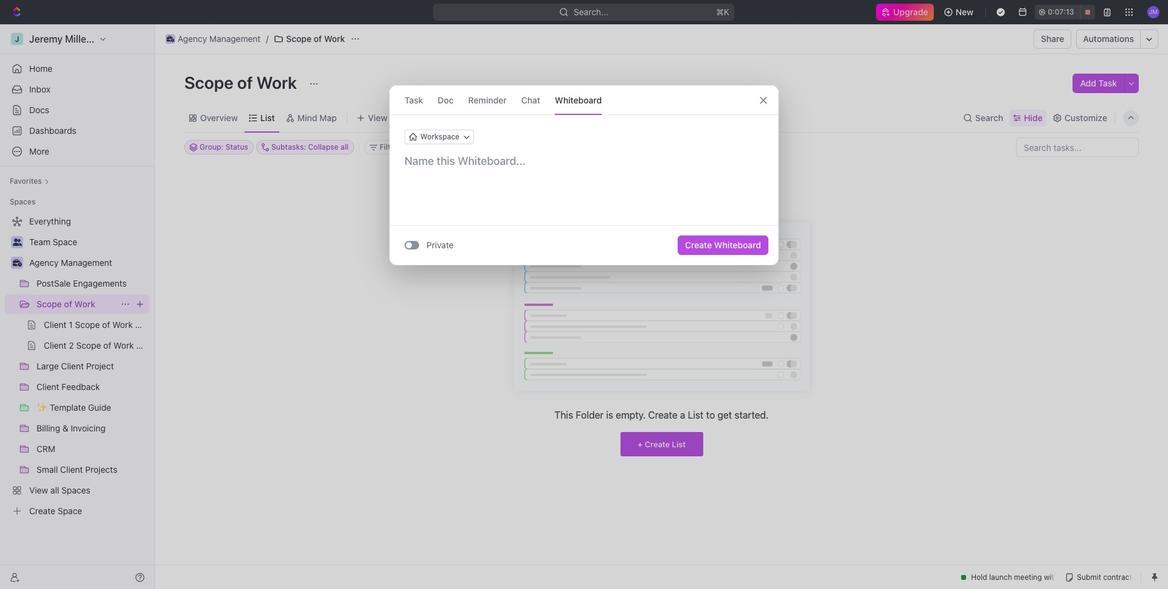 Task type: vqa. For each thing, say whether or not it's contained in the screenshot.
'Whiteboard'
yes



Task type: locate. For each thing, give the bounding box(es) containing it.
dialog
[[389, 85, 779, 265]]

tree containing agency management
[[5, 212, 150, 521]]

sidebar navigation
[[0, 24, 155, 589]]

list link
[[258, 109, 275, 126]]

0 vertical spatial agency
[[178, 33, 207, 44]]

of
[[314, 33, 322, 44], [237, 72, 253, 92], [64, 299, 72, 309]]

0 vertical spatial whiteboard
[[555, 95, 602, 105]]

get
[[718, 410, 732, 420]]

1 vertical spatial task
[[405, 95, 423, 105]]

mind
[[297, 112, 317, 123]]

0 vertical spatial create
[[685, 240, 712, 250]]

scope of work link
[[271, 32, 348, 46], [37, 295, 116, 314]]

0 horizontal spatial management
[[61, 257, 112, 268]]

tree
[[5, 212, 150, 521]]

1 horizontal spatial scope
[[184, 72, 234, 92]]

management
[[209, 33, 261, 44], [61, 257, 112, 268]]

home
[[29, 63, 52, 74]]

task
[[1099, 78, 1117, 88], [405, 95, 423, 105]]

0 horizontal spatial scope
[[37, 299, 62, 309]]

1 vertical spatial agency
[[29, 257, 59, 268]]

0 horizontal spatial list
[[260, 112, 275, 123]]

1 horizontal spatial agency management
[[178, 33, 261, 44]]

1 horizontal spatial whiteboard
[[714, 240, 761, 250]]

task right add
[[1099, 78, 1117, 88]]

2 vertical spatial create
[[645, 439, 670, 449]]

create inside button
[[685, 240, 712, 250]]

favorites button
[[5, 174, 54, 189]]

0 vertical spatial agency management
[[178, 33, 261, 44]]

0 vertical spatial task
[[1099, 78, 1117, 88]]

0 horizontal spatial of
[[64, 299, 72, 309]]

create whiteboard
[[685, 240, 761, 250]]

agency right business time image on the left top
[[178, 33, 207, 44]]

2 vertical spatial work
[[74, 299, 95, 309]]

agency management right business time icon on the left top
[[29, 257, 112, 268]]

workspace
[[420, 132, 460, 141]]

1 vertical spatial scope of work link
[[37, 295, 116, 314]]

1 horizontal spatial scope of work link
[[271, 32, 348, 46]]

1 horizontal spatial of
[[237, 72, 253, 92]]

1 vertical spatial agency management
[[29, 257, 112, 268]]

1 vertical spatial scope
[[184, 72, 234, 92]]

1 horizontal spatial agency management link
[[162, 32, 264, 46]]

0 horizontal spatial agency
[[29, 257, 59, 268]]

1 horizontal spatial list
[[672, 439, 686, 449]]

1 vertical spatial of
[[237, 72, 253, 92]]

hide button
[[1010, 109, 1047, 126]]

customize
[[1065, 112, 1107, 123]]

work
[[324, 33, 345, 44], [257, 72, 297, 92], [74, 299, 95, 309]]

2 horizontal spatial of
[[314, 33, 322, 44]]

0:07:13
[[1048, 7, 1074, 16]]

1 vertical spatial agency management link
[[29, 253, 147, 273]]

task inside button
[[1099, 78, 1117, 88]]

agency management left /
[[178, 33, 261, 44]]

1 vertical spatial management
[[61, 257, 112, 268]]

upgrade link
[[876, 4, 934, 21]]

dashboards
[[29, 125, 76, 136]]

business time image
[[167, 36, 174, 42]]

2 vertical spatial scope
[[37, 299, 62, 309]]

whiteboard button
[[555, 86, 602, 114]]

0 vertical spatial of
[[314, 33, 322, 44]]

1 vertical spatial list
[[688, 410, 704, 420]]

add
[[1080, 78, 1096, 88]]

2 horizontal spatial work
[[324, 33, 345, 44]]

folder
[[576, 410, 604, 420]]

create
[[685, 240, 712, 250], [648, 410, 678, 420], [645, 439, 670, 449]]

scope of work
[[286, 33, 345, 44], [184, 72, 301, 92], [37, 299, 95, 309]]

scope
[[286, 33, 312, 44], [184, 72, 234, 92], [37, 299, 62, 309]]

0 vertical spatial scope of work
[[286, 33, 345, 44]]

2 vertical spatial of
[[64, 299, 72, 309]]

0 vertical spatial list
[[260, 112, 275, 123]]

agency management link
[[162, 32, 264, 46], [29, 253, 147, 273]]

agency
[[178, 33, 207, 44], [29, 257, 59, 268]]

0 horizontal spatial agency management link
[[29, 253, 147, 273]]

inbox link
[[5, 80, 150, 99]]

upgrade
[[893, 7, 928, 17]]

workspace button
[[405, 130, 474, 144]]

agency inside sidebar navigation
[[29, 257, 59, 268]]

0 vertical spatial agency management link
[[162, 32, 264, 46]]

1 vertical spatial scope of work
[[184, 72, 301, 92]]

2 vertical spatial scope of work
[[37, 299, 95, 309]]

reminder button
[[468, 86, 507, 114]]

whiteboard
[[555, 95, 602, 105], [714, 240, 761, 250]]

2 horizontal spatial list
[[688, 410, 704, 420]]

0 horizontal spatial agency management
[[29, 257, 112, 268]]

2 vertical spatial list
[[672, 439, 686, 449]]

agency right business time icon on the left top
[[29, 257, 59, 268]]

1 vertical spatial work
[[257, 72, 297, 92]]

task left the doc
[[405, 95, 423, 105]]

new button
[[939, 2, 981, 22]]

0 vertical spatial scope
[[286, 33, 312, 44]]

0 horizontal spatial work
[[74, 299, 95, 309]]

of inside sidebar navigation
[[64, 299, 72, 309]]

1 vertical spatial whiteboard
[[714, 240, 761, 250]]

list left mind
[[260, 112, 275, 123]]

list down a
[[672, 439, 686, 449]]

reminder
[[468, 95, 507, 105]]

1 horizontal spatial management
[[209, 33, 261, 44]]

list
[[260, 112, 275, 123], [688, 410, 704, 420], [672, 439, 686, 449]]

empty.
[[616, 410, 646, 420]]

1 horizontal spatial agency
[[178, 33, 207, 44]]

list right a
[[688, 410, 704, 420]]

agency management
[[178, 33, 261, 44], [29, 257, 112, 268]]

+ create list
[[638, 439, 686, 449]]

1 horizontal spatial task
[[1099, 78, 1117, 88]]

home link
[[5, 59, 150, 78]]



Task type: describe. For each thing, give the bounding box(es) containing it.
this folder is empty. create a list to get started.
[[555, 410, 769, 420]]

Name this Whiteboard... field
[[390, 154, 778, 169]]

/
[[266, 33, 269, 44]]

Search tasks... text field
[[1017, 138, 1138, 156]]

favorites
[[10, 176, 42, 186]]

1 horizontal spatial work
[[257, 72, 297, 92]]

is
[[606, 410, 613, 420]]

+
[[638, 439, 643, 449]]

⌘k
[[717, 7, 730, 17]]

management inside sidebar navigation
[[61, 257, 112, 268]]

share
[[1041, 33, 1065, 44]]

mind map
[[297, 112, 337, 123]]

search button
[[960, 109, 1007, 126]]

chat
[[521, 95, 540, 105]]

doc button
[[438, 86, 454, 114]]

automations button
[[1077, 30, 1140, 48]]

add task
[[1080, 78, 1117, 88]]

create whiteboard button
[[678, 235, 769, 255]]

workspace button
[[405, 130, 474, 144]]

search...
[[574, 7, 609, 17]]

scope of work inside sidebar navigation
[[37, 299, 95, 309]]

automations
[[1083, 33, 1134, 44]]

docs
[[29, 105, 49, 115]]

task button
[[405, 86, 423, 114]]

hide
[[1024, 112, 1043, 123]]

scope inside tree
[[37, 299, 62, 309]]

business time image
[[12, 259, 22, 267]]

doc
[[438, 95, 454, 105]]

customize button
[[1049, 109, 1111, 126]]

0 vertical spatial scope of work link
[[271, 32, 348, 46]]

2 horizontal spatial scope
[[286, 33, 312, 44]]

map
[[320, 112, 337, 123]]

overview
[[200, 112, 238, 123]]

1 vertical spatial create
[[648, 410, 678, 420]]

tree inside sidebar navigation
[[5, 212, 150, 521]]

0 horizontal spatial task
[[405, 95, 423, 105]]

share button
[[1034, 29, 1072, 49]]

started.
[[735, 410, 769, 420]]

docs link
[[5, 100, 150, 120]]

0 horizontal spatial whiteboard
[[555, 95, 602, 105]]

overview link
[[198, 109, 238, 126]]

to
[[706, 410, 715, 420]]

whiteboard inside button
[[714, 240, 761, 250]]

0 vertical spatial management
[[209, 33, 261, 44]]

dashboards link
[[5, 121, 150, 141]]

dialog containing task
[[389, 85, 779, 265]]

mind map link
[[295, 109, 337, 126]]

chat button
[[521, 86, 540, 114]]

a
[[680, 410, 685, 420]]

spaces
[[10, 197, 36, 206]]

work inside sidebar navigation
[[74, 299, 95, 309]]

inbox
[[29, 84, 51, 94]]

search
[[975, 112, 1004, 123]]

add task button
[[1073, 74, 1125, 93]]

0:07:13 button
[[1035, 5, 1095, 19]]

private
[[427, 240, 454, 250]]

this
[[555, 410, 573, 420]]

0 horizontal spatial scope of work link
[[37, 295, 116, 314]]

new
[[956, 7, 974, 17]]

0 vertical spatial work
[[324, 33, 345, 44]]

agency management inside sidebar navigation
[[29, 257, 112, 268]]



